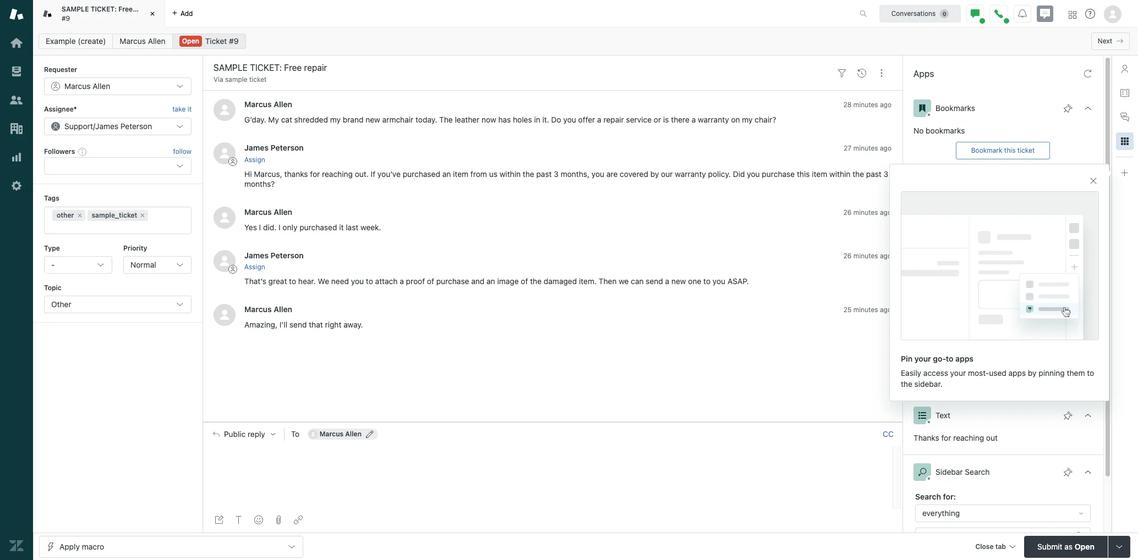 Task type: describe. For each thing, give the bounding box(es) containing it.
marcus for amazing,
[[244, 305, 272, 314]]

marcus allen for amazing,
[[244, 305, 292, 314]]

covered
[[620, 169, 648, 179]]

2 avatar image from the top
[[214, 143, 236, 165]]

to up access
[[946, 354, 954, 364]]

as
[[1065, 542, 1073, 552]]

right
[[325, 320, 342, 330]]

allen left edit user image
[[345, 430, 362, 439]]

or
[[654, 115, 661, 125]]

26 minutes ago text field
[[844, 208, 892, 217]]

hi marcus, thanks for reaching out. if you've purchased an item from us within the past 3 months, you are covered by our warranty policy. did you purchase this item within the past 3 months?
[[244, 169, 891, 189]]

normal
[[130, 260, 156, 270]]

via sample ticket
[[214, 75, 267, 84]]

can
[[631, 277, 644, 286]]

marcus allen link for g'day.
[[244, 100, 292, 109]]

to right one at the right
[[704, 277, 711, 286]]

add link (cmd k) image
[[294, 516, 303, 525]]

zendesk products image
[[1069, 11, 1077, 18]]

tab containing sample ticket: free repair
[[33, 0, 165, 28]]

james for that's
[[244, 251, 269, 260]]

minutes for chair?
[[854, 101, 878, 109]]

offer
[[578, 115, 595, 125]]

that
[[309, 320, 323, 330]]

the left damaged
[[530, 277, 542, 286]]

yes i did. i only purchased it last week.
[[244, 223, 381, 232]]

image
[[497, 277, 519, 286]]

2 of from the left
[[521, 277, 528, 286]]

by inside 'pin your go-to apps easily access your most-used apps by pinning them to the sidebar.'
[[1028, 369, 1037, 378]]

1 horizontal spatial open
[[1075, 542, 1095, 552]]

28 minutes ago
[[844, 101, 892, 109]]

chair?
[[755, 115, 776, 125]]

26 for that's great to hear. we need you to attach a proof of purchase and an image of the damaged item. then we can send a new one to you asap.
[[844, 252, 852, 260]]

2 i from the left
[[279, 223, 281, 232]]

pin your go-to apps easily access your most-used apps by pinning them to the sidebar.
[[901, 354, 1094, 389]]

submit
[[1038, 542, 1063, 552]]

avatar image for amazing,
[[214, 304, 236, 326]]

27 minutes ago
[[844, 144, 892, 153]]

avatar image for yes
[[214, 207, 236, 229]]

cat
[[281, 115, 292, 125]]

last
[[346, 223, 358, 232]]

close image for pin your go-to apps dialog
[[1089, 177, 1098, 185]]

the down 27 minutes ago 'text field'
[[853, 169, 864, 179]]

0 horizontal spatial purchase
[[436, 277, 469, 286]]

in
[[534, 115, 540, 125]]

5 minutes from the top
[[854, 306, 878, 314]]

a left proof
[[400, 277, 404, 286]]

marcus inside secondary element
[[120, 36, 146, 46]]

28 minutes ago text field
[[844, 101, 892, 109]]

attachment manager button
[[903, 273, 1104, 307]]

armchair
[[382, 115, 414, 125]]

away.
[[344, 320, 363, 330]]

you right do
[[563, 115, 576, 125]]

the right us
[[523, 169, 534, 179]]

then
[[599, 277, 617, 286]]

minutes for asap.
[[854, 252, 878, 260]]

item.
[[579, 277, 597, 286]]

#9
[[62, 14, 70, 22]]

ago for chair?
[[880, 101, 892, 109]]

assign button for that's
[[244, 263, 265, 272]]

open link
[[172, 34, 246, 49]]

easily
[[901, 369, 921, 378]]

an inside "hi marcus, thanks for reaching out. if you've purchased an item from us within the past 3 months, you are covered by our warranty policy. did you purchase this item within the past 3 months?"
[[442, 169, 451, 179]]

1 horizontal spatial apps
[[1009, 369, 1026, 378]]

for
[[310, 169, 320, 179]]

most-
[[968, 369, 989, 378]]

warranty inside "hi marcus, thanks for reaching out. if you've purchased an item from us within the past 3 months, you are covered by our warranty policy. did you purchase this item within the past 3 months?"
[[675, 169, 706, 179]]

1 3 from the left
[[554, 169, 559, 179]]

conversations
[[891, 9, 936, 17]]

cc
[[883, 430, 894, 439]]

insert emojis image
[[254, 516, 263, 525]]

attach
[[375, 277, 398, 286]]

pinning
[[1039, 369, 1065, 378]]

attachment manager
[[936, 285, 1010, 294]]

brand
[[343, 115, 364, 125]]

format text image
[[234, 516, 243, 525]]

repair inside the sample ticket: free repair #9
[[135, 5, 154, 13]]

on
[[731, 115, 740, 125]]

conversationlabel log
[[203, 90, 903, 423]]

assign button for hi
[[244, 155, 265, 165]]

customer context image
[[1121, 64, 1129, 73]]

marcus,
[[254, 169, 282, 179]]

follow
[[173, 147, 192, 156]]

marcus allen link for amazing,
[[244, 305, 292, 314]]

example
[[46, 36, 76, 46]]

you right need
[[351, 277, 364, 286]]

hi
[[244, 169, 252, 179]]

open inside secondary element
[[182, 37, 199, 45]]

damaged
[[544, 277, 577, 286]]

reporting image
[[9, 150, 24, 165]]

3 minutes from the top
[[854, 208, 878, 217]]

holes
[[513, 115, 532, 125]]

edit user image
[[366, 431, 374, 439]]

next
[[1098, 37, 1112, 45]]

1 of from the left
[[427, 277, 434, 286]]

you left are
[[592, 169, 604, 179]]

1 i from the left
[[259, 223, 261, 232]]

and
[[471, 277, 485, 286]]

take
[[172, 105, 186, 114]]

4 avatar image from the top
[[214, 250, 236, 272]]

bookmarks
[[936, 103, 975, 113]]

manager
[[979, 285, 1010, 294]]

apps image
[[1121, 137, 1129, 146]]

to right them
[[1087, 369, 1094, 378]]

1 horizontal spatial an
[[487, 277, 495, 286]]

by inside "hi marcus, thanks for reaching out. if you've purchased an item from us within the past 3 months, you are covered by our warranty policy. did you purchase this item within the past 3 months?"
[[650, 169, 659, 179]]

marcus right marcus.allen@example.com icon
[[320, 430, 344, 439]]

-
[[51, 260, 55, 270]]

take it button
[[172, 104, 192, 115]]

the
[[439, 115, 453, 125]]

sidebar
[[936, 468, 963, 477]]

amazing,
[[244, 320, 277, 330]]

proof
[[406, 277, 425, 286]]

g'day. my cat shredded my brand new armchair today. the leather now has holes in it. do you offer a repair service or is there a warranty on my chair?
[[244, 115, 776, 125]]

ago for asap.
[[880, 252, 892, 260]]

time tracking image
[[914, 193, 931, 210]]

from
[[471, 169, 487, 179]]

you right did
[[747, 169, 760, 179]]

sample
[[62, 5, 89, 13]]

1 horizontal spatial send
[[646, 277, 663, 286]]

i'll
[[279, 320, 287, 330]]

text button
[[903, 399, 1104, 433]]

0 vertical spatial warranty
[[698, 115, 729, 125]]

asap.
[[728, 277, 749, 286]]

zendesk image
[[9, 539, 24, 554]]

avatar image for g'day.
[[214, 99, 236, 121]]

knowledge image
[[1121, 89, 1129, 97]]

hear.
[[298, 277, 316, 286]]

out.
[[355, 169, 369, 179]]

marcus allen link for yes
[[244, 207, 292, 217]]

it inside conversationlabel log
[[339, 223, 344, 232]]

26 minutes ago for yes i did. i only purchased it last week.
[[844, 208, 892, 217]]

1 vertical spatial your
[[950, 369, 966, 378]]

main element
[[0, 0, 33, 561]]

a left one at the right
[[665, 277, 669, 286]]

yes
[[244, 223, 257, 232]]

peterson for to
[[271, 251, 304, 260]]



Task type: vqa. For each thing, say whether or not it's contained in the screenshot.
top the warranty
yes



Task type: locate. For each thing, give the bounding box(es) containing it.
0 vertical spatial it
[[188, 105, 192, 114]]

within right us
[[500, 169, 521, 179]]

1 vertical spatial by
[[1028, 369, 1037, 378]]

5 avatar image from the top
[[214, 304, 236, 326]]

text
[[936, 411, 951, 420]]

1 assign from the top
[[244, 156, 265, 164]]

purchased
[[403, 169, 440, 179], [300, 223, 337, 232]]

1 vertical spatial new
[[672, 277, 686, 286]]

within
[[500, 169, 521, 179], [830, 169, 851, 179]]

take it
[[172, 105, 192, 114]]

past left months,
[[536, 169, 552, 179]]

assign button
[[244, 155, 265, 165], [244, 263, 265, 272]]

amazing, i'll send that right away.
[[244, 320, 363, 330]]

sidebar search
[[936, 468, 990, 477]]

27 minutes ago text field
[[844, 144, 892, 153]]

0 horizontal spatial send
[[289, 320, 307, 330]]

zendesk chat image
[[1037, 6, 1053, 22]]

1 vertical spatial james peterson link
[[244, 251, 304, 260]]

close image
[[147, 8, 158, 19], [1089, 177, 1098, 185]]

of right proof
[[427, 277, 434, 286]]

marcus allen for g'day.
[[244, 100, 292, 109]]

the
[[523, 169, 534, 179], [853, 169, 864, 179], [530, 277, 542, 286], [901, 380, 913, 389]]

0 vertical spatial repair
[[135, 5, 154, 13]]

james peterson link up the marcus,
[[244, 143, 304, 153]]

purchase left and
[[436, 277, 469, 286]]

you left asap.
[[713, 277, 726, 286]]

1 peterson from the top
[[271, 143, 304, 153]]

4 ago from the top
[[880, 252, 892, 260]]

marcus up yes
[[244, 207, 272, 217]]

marcus.allen@example.com image
[[309, 430, 317, 439]]

26 up 26 minutes ago text box
[[844, 208, 852, 217]]

0 vertical spatial james
[[244, 143, 269, 153]]

an left from
[[442, 169, 451, 179]]

2 my from the left
[[742, 115, 753, 125]]

to left the attach
[[366, 277, 373, 286]]

service
[[626, 115, 652, 125]]

avatar image
[[214, 99, 236, 121], [214, 143, 236, 165], [214, 207, 236, 229], [214, 250, 236, 272], [214, 304, 236, 326]]

get help image
[[1085, 9, 1095, 19]]

tab
[[33, 0, 165, 28]]

we
[[318, 277, 329, 286]]

james up that's at the left
[[244, 251, 269, 260]]

new left one at the right
[[672, 277, 686, 286]]

of
[[427, 277, 434, 286], [521, 277, 528, 286]]

the inside 'pin your go-to apps easily access your most-used apps by pinning them to the sidebar.'
[[901, 380, 913, 389]]

0 vertical spatial close image
[[147, 8, 158, 19]]

a right offer at the right of the page
[[597, 115, 601, 125]]

allen up i'll
[[274, 305, 292, 314]]

today.
[[416, 115, 437, 125]]

minutes right '28'
[[854, 101, 878, 109]]

james peterson assign for great
[[244, 251, 304, 271]]

ticket
[[249, 75, 267, 84]]

submit as open
[[1038, 542, 1095, 552]]

marcus allen for yes
[[244, 207, 292, 217]]

sample
[[225, 75, 247, 84]]

james peterson link up the great
[[244, 251, 304, 260]]

1 my from the left
[[330, 115, 341, 125]]

1 vertical spatial it
[[339, 223, 344, 232]]

0 horizontal spatial close image
[[147, 8, 158, 19]]

assign up 'hi'
[[244, 156, 265, 164]]

close image for tab on the top of the page containing sample ticket: free repair
[[147, 8, 158, 19]]

ago for item
[[880, 144, 892, 153]]

marcus for yes
[[244, 207, 272, 217]]

0 horizontal spatial by
[[650, 169, 659, 179]]

26 down 26 minutes ago text field
[[844, 252, 852, 260]]

0 vertical spatial peterson
[[271, 143, 304, 153]]

them
[[1067, 369, 1085, 378]]

it inside button
[[188, 105, 192, 114]]

0 vertical spatial 26
[[844, 208, 852, 217]]

my left brand at the top left
[[330, 115, 341, 125]]

0 vertical spatial your
[[915, 354, 931, 364]]

2 past from the left
[[866, 169, 882, 179]]

allen up cat
[[274, 100, 292, 109]]

close image inside pin your go-to apps dialog
[[1089, 177, 1098, 185]]

marcus allen up did.
[[244, 207, 292, 217]]

marcus up g'day.
[[244, 100, 272, 109]]

marcus allen up amazing,
[[244, 305, 292, 314]]

james peterson assign for marcus,
[[244, 143, 304, 164]]

attachment
[[936, 285, 977, 294]]

new right brand at the top left
[[366, 115, 380, 125]]

james peterson assign up the great
[[244, 251, 304, 271]]

has
[[498, 115, 511, 125]]

0 vertical spatial assign button
[[244, 155, 265, 165]]

item left from
[[453, 169, 468, 179]]

organizations image
[[9, 122, 24, 136]]

1 james peterson assign from the top
[[244, 143, 304, 164]]

1 horizontal spatial repair
[[604, 115, 624, 125]]

0 horizontal spatial past
[[536, 169, 552, 179]]

marcus allen link up did.
[[244, 207, 292, 217]]

2 assign button from the top
[[244, 263, 265, 272]]

0 horizontal spatial i
[[259, 223, 261, 232]]

purchased right you've
[[403, 169, 440, 179]]

0 horizontal spatial within
[[500, 169, 521, 179]]

1 horizontal spatial i
[[279, 223, 281, 232]]

3 left months,
[[554, 169, 559, 179]]

this
[[797, 169, 810, 179]]

there
[[671, 115, 690, 125]]

by left our
[[650, 169, 659, 179]]

26 minutes ago for that's great to hear. we need you to attach a proof of purchase and an image of the damaged item. then we can send a new one to you asap.
[[844, 252, 892, 260]]

0 horizontal spatial new
[[366, 115, 380, 125]]

2 26 minutes ago from the top
[[844, 252, 892, 260]]

conversations button
[[880, 5, 961, 22]]

1 horizontal spatial item
[[812, 169, 827, 179]]

1 26 minutes ago from the top
[[844, 208, 892, 217]]

1 vertical spatial purchase
[[436, 277, 469, 286]]

assign up that's at the left
[[244, 263, 265, 271]]

1 horizontal spatial purchased
[[403, 169, 440, 179]]

peterson for thanks
[[271, 143, 304, 153]]

customers image
[[9, 93, 24, 107]]

james peterson link for great
[[244, 251, 304, 260]]

0 vertical spatial 26 minutes ago
[[844, 208, 892, 217]]

james peterson assign
[[244, 143, 304, 164], [244, 251, 304, 271]]

search
[[965, 468, 990, 477]]

james up 'hi'
[[244, 143, 269, 153]]

reaching
[[322, 169, 353, 179]]

0 vertical spatial by
[[650, 169, 659, 179]]

months?
[[244, 179, 275, 189]]

1 horizontal spatial 3
[[884, 169, 889, 179]]

assign button up that's at the left
[[244, 263, 265, 272]]

5 ago from the top
[[880, 306, 892, 314]]

purchase inside "hi marcus, thanks for reaching out. if you've purchased an item from us within the past 3 months, you are covered by our warranty policy. did you purchase this item within the past 3 months?"
[[762, 169, 795, 179]]

allen inside secondary element
[[148, 36, 165, 46]]

zendesk support image
[[9, 7, 24, 21]]

1 vertical spatial purchased
[[300, 223, 337, 232]]

26 minutes ago up 26 minutes ago text box
[[844, 208, 892, 217]]

my right on
[[742, 115, 753, 125]]

example (create)
[[46, 36, 106, 46]]

0 horizontal spatial of
[[427, 277, 434, 286]]

26 for yes i did. i only purchased it last week.
[[844, 208, 852, 217]]

0 horizontal spatial open
[[182, 37, 199, 45]]

pin your go-to apps dialog
[[889, 164, 1110, 402]]

2 26 from the top
[[844, 252, 852, 260]]

i right yes
[[259, 223, 261, 232]]

2 minutes from the top
[[854, 144, 878, 153]]

you've
[[378, 169, 401, 179]]

3
[[554, 169, 559, 179], [884, 169, 889, 179]]

marcus allen down the free
[[120, 36, 165, 46]]

your
[[915, 354, 931, 364], [950, 369, 966, 378]]

james peterson link for marcus,
[[244, 143, 304, 153]]

i
[[259, 223, 261, 232], [279, 223, 281, 232]]

1 within from the left
[[500, 169, 521, 179]]

1 horizontal spatial my
[[742, 115, 753, 125]]

peterson up thanks
[[271, 143, 304, 153]]

one
[[688, 277, 701, 286]]

it left last
[[339, 223, 344, 232]]

apps
[[914, 69, 934, 79]]

events image
[[858, 69, 866, 77]]

1 vertical spatial james peterson assign
[[244, 251, 304, 271]]

sidebar.
[[915, 380, 943, 389]]

to
[[289, 277, 296, 286], [366, 277, 373, 286], [704, 277, 711, 286], [946, 354, 954, 364], [1087, 369, 1094, 378]]

1 vertical spatial apps
[[1009, 369, 1026, 378]]

repair inside conversationlabel log
[[604, 115, 624, 125]]

warranty right our
[[675, 169, 706, 179]]

james for hi
[[244, 143, 269, 153]]

1 vertical spatial send
[[289, 320, 307, 330]]

Subject field
[[211, 61, 830, 74]]

it.
[[542, 115, 549, 125]]

within down 27
[[830, 169, 851, 179]]

minutes down 26 minutes ago text field
[[854, 252, 878, 260]]

0 vertical spatial james peterson link
[[244, 143, 304, 153]]

via
[[214, 75, 223, 84]]

marcus allen inside secondary element
[[120, 36, 165, 46]]

peterson up the great
[[271, 251, 304, 260]]

0 horizontal spatial item
[[453, 169, 468, 179]]

pin
[[901, 354, 913, 364]]

tabs tab list
[[33, 0, 848, 28]]

26 minutes ago text field
[[844, 252, 892, 260]]

0 horizontal spatial 3
[[554, 169, 559, 179]]

repair right the free
[[135, 5, 154, 13]]

admin image
[[9, 179, 24, 193]]

marcus down the free
[[120, 36, 146, 46]]

2 james from the top
[[244, 251, 269, 260]]

week.
[[361, 223, 381, 232]]

james peterson assign up the marcus,
[[244, 143, 304, 164]]

repair left service
[[604, 115, 624, 125]]

1 horizontal spatial new
[[672, 277, 686, 286]]

28
[[844, 101, 852, 109]]

0 vertical spatial james peterson assign
[[244, 143, 304, 164]]

priority
[[123, 244, 147, 252]]

apps right the used
[[1009, 369, 1026, 378]]

ago left time tracking image
[[880, 208, 892, 217]]

1 avatar image from the top
[[214, 99, 236, 121]]

marcus allen link down the free
[[113, 34, 173, 49]]

we
[[619, 277, 629, 286]]

1 vertical spatial peterson
[[271, 251, 304, 260]]

1 vertical spatial close image
[[1089, 177, 1098, 185]]

1 vertical spatial assign button
[[244, 263, 265, 272]]

0 horizontal spatial your
[[915, 354, 931, 364]]

26 minutes ago down 26 minutes ago text field
[[844, 252, 892, 260]]

1 horizontal spatial it
[[339, 223, 344, 232]]

0 vertical spatial assign
[[244, 156, 265, 164]]

allen for amazing,
[[274, 305, 292, 314]]

1 horizontal spatial your
[[950, 369, 966, 378]]

minutes up 26 minutes ago text box
[[854, 208, 878, 217]]

that's
[[244, 277, 266, 286]]

0 vertical spatial an
[[442, 169, 451, 179]]

our
[[661, 169, 673, 179]]

3 avatar image from the top
[[214, 207, 236, 229]]

1 vertical spatial open
[[1075, 542, 1095, 552]]

allen for g'day.
[[274, 100, 292, 109]]

james
[[244, 143, 269, 153], [244, 251, 269, 260]]

marcus for g'day.
[[244, 100, 272, 109]]

27
[[844, 144, 852, 153]]

it right take
[[188, 105, 192, 114]]

marcus up amazing,
[[244, 305, 272, 314]]

0 horizontal spatial purchased
[[300, 223, 337, 232]]

access
[[924, 369, 948, 378]]

assign button up 'hi'
[[244, 155, 265, 165]]

- button
[[44, 256, 112, 274]]

1 vertical spatial repair
[[604, 115, 624, 125]]

only
[[283, 223, 297, 232]]

allen
[[148, 36, 165, 46], [274, 100, 292, 109], [274, 207, 292, 217], [274, 305, 292, 314], [345, 430, 362, 439]]

minutes right 27
[[854, 144, 878, 153]]

1 vertical spatial assign
[[244, 263, 265, 271]]

4 minutes from the top
[[854, 252, 878, 260]]

is
[[663, 115, 669, 125]]

allen for yes
[[274, 207, 292, 217]]

my
[[330, 115, 341, 125], [742, 115, 753, 125]]

2 james peterson link from the top
[[244, 251, 304, 260]]

send right can
[[646, 277, 663, 286]]

your left most-
[[950, 369, 966, 378]]

your right pin
[[915, 354, 931, 364]]

by left pinning
[[1028, 369, 1037, 378]]

normal button
[[123, 256, 192, 274]]

used
[[989, 369, 1007, 378]]

send right i'll
[[289, 320, 307, 330]]

2 peterson from the top
[[271, 251, 304, 260]]

ago down 26 minutes ago text field
[[880, 252, 892, 260]]

marcus allen right marcus.allen@example.com icon
[[320, 430, 362, 439]]

1 horizontal spatial within
[[830, 169, 851, 179]]

2 item from the left
[[812, 169, 827, 179]]

that's great to hear. we need you to attach a proof of purchase and an image of the damaged item. then we can send a new one to you asap.
[[244, 277, 749, 286]]

2 assign from the top
[[244, 263, 265, 271]]

next button
[[1091, 32, 1130, 50]]

minutes right 25
[[854, 306, 878, 314]]

3 down 27 minutes ago at right
[[884, 169, 889, 179]]

add attachment image
[[274, 516, 283, 525]]

3 ago from the top
[[880, 208, 892, 217]]

a right there
[[692, 115, 696, 125]]

1 horizontal spatial past
[[866, 169, 882, 179]]

ago right '28'
[[880, 101, 892, 109]]

2 james peterson assign from the top
[[244, 251, 304, 271]]

free
[[118, 5, 133, 13]]

shredded
[[294, 115, 328, 125]]

0 horizontal spatial my
[[330, 115, 341, 125]]

ago right 25
[[880, 306, 892, 314]]

need
[[331, 277, 349, 286]]

0 vertical spatial purchased
[[403, 169, 440, 179]]

us
[[489, 169, 498, 179]]

apps up most-
[[956, 354, 974, 364]]

thanks
[[284, 169, 308, 179]]

past down 27 minutes ago 'text field'
[[866, 169, 882, 179]]

0 vertical spatial purchase
[[762, 169, 795, 179]]

bookmarks button
[[903, 91, 1104, 125]]

example (create) button
[[39, 34, 113, 49]]

purchased inside "hi marcus, thanks for reaching out. if you've purchased an item from us within the past 3 months, you are covered by our warranty policy. did you purchase this item within the past 3 months?"
[[403, 169, 440, 179]]

1 horizontal spatial purchase
[[762, 169, 795, 179]]

an right and
[[487, 277, 495, 286]]

minutes for item
[[854, 144, 878, 153]]

allen left open link
[[148, 36, 165, 46]]

0 vertical spatial apps
[[956, 354, 974, 364]]

2 3 from the left
[[884, 169, 889, 179]]

1 ago from the top
[[880, 101, 892, 109]]

item right this
[[812, 169, 827, 179]]

draft mode image
[[215, 516, 223, 525]]

close image inside tab
[[147, 8, 158, 19]]

are
[[607, 169, 618, 179]]

1 past from the left
[[536, 169, 552, 179]]

1 26 from the top
[[844, 208, 852, 217]]

ago right 27
[[880, 144, 892, 153]]

1 horizontal spatial by
[[1028, 369, 1037, 378]]

0 horizontal spatial it
[[188, 105, 192, 114]]

type
[[44, 244, 60, 252]]

1 item from the left
[[453, 169, 468, 179]]

of right image
[[521, 277, 528, 286]]

25 minutes ago text field
[[844, 306, 892, 314]]

1 vertical spatial warranty
[[675, 169, 706, 179]]

0 vertical spatial send
[[646, 277, 663, 286]]

did.
[[263, 223, 276, 232]]

1 james from the top
[[244, 143, 269, 153]]

the down easily
[[901, 380, 913, 389]]

1 vertical spatial 26 minutes ago
[[844, 252, 892, 260]]

purchase left this
[[762, 169, 795, 179]]

0 vertical spatial new
[[366, 115, 380, 125]]

2 within from the left
[[830, 169, 851, 179]]

1 horizontal spatial close image
[[1089, 177, 1098, 185]]

1 minutes from the top
[[854, 101, 878, 109]]

great
[[268, 277, 287, 286]]

0 vertical spatial open
[[182, 37, 199, 45]]

to left 'hear.'
[[289, 277, 296, 286]]

i right did.
[[279, 223, 281, 232]]

get started image
[[9, 36, 24, 50]]

sidebar search button
[[903, 456, 1104, 490]]

an
[[442, 169, 451, 179], [487, 277, 495, 286]]

marcus allen link up amazing,
[[244, 305, 292, 314]]

1 horizontal spatial of
[[521, 277, 528, 286]]

0 horizontal spatial apps
[[956, 354, 974, 364]]

25
[[844, 306, 852, 314]]

now
[[482, 115, 496, 125]]

1 vertical spatial james
[[244, 251, 269, 260]]

marcus allen up my
[[244, 100, 292, 109]]

allen up only at left top
[[274, 207, 292, 217]]

purchased right only at left top
[[300, 223, 337, 232]]

warranty left on
[[698, 115, 729, 125]]

a
[[597, 115, 601, 125], [692, 115, 696, 125], [400, 277, 404, 286], [665, 277, 669, 286]]

did
[[733, 169, 745, 179]]

do
[[551, 115, 561, 125]]

marcus allen link up my
[[244, 100, 292, 109]]

marcus allen link
[[113, 34, 173, 49], [244, 100, 292, 109], [244, 207, 292, 217], [244, 305, 292, 314]]

1 vertical spatial an
[[487, 277, 495, 286]]

2 ago from the top
[[880, 144, 892, 153]]

0 horizontal spatial repair
[[135, 5, 154, 13]]

assign for hi
[[244, 156, 265, 164]]

1 james peterson link from the top
[[244, 143, 304, 153]]

views image
[[9, 64, 24, 79]]

1 vertical spatial 26
[[844, 252, 852, 260]]

secondary element
[[33, 30, 1138, 52]]

0 horizontal spatial an
[[442, 169, 451, 179]]

sample ticket: free repair #9
[[62, 5, 154, 22]]

1 assign button from the top
[[244, 155, 265, 165]]

assign for that's
[[244, 263, 265, 271]]



